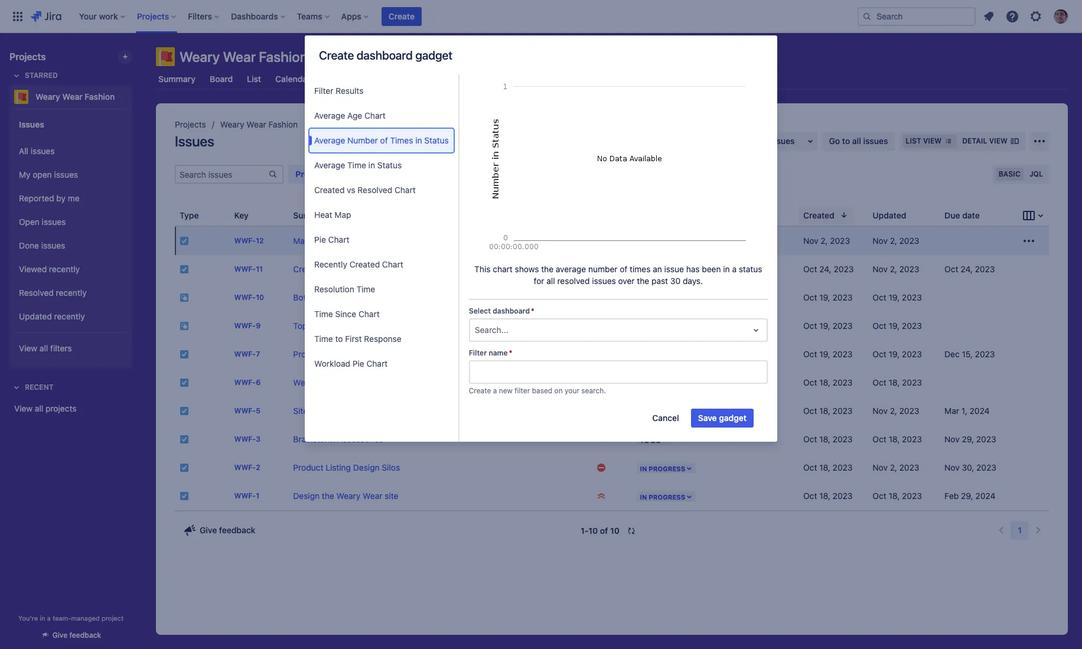 Task type: describe. For each thing, give the bounding box(es) containing it.
site launch
[[293, 406, 338, 416]]

nov 2, 2023 for oct 18, 2023
[[873, 406, 920, 416]]

highest image for oct 18, 2023
[[597, 435, 606, 444]]

chart for average age chart
[[365, 110, 386, 121]]

wear down workload on the left bottom of the page
[[320, 378, 339, 388]]

projects link
[[175, 118, 206, 132]]

in up created vs resolved chart
[[368, 160, 375, 170]]

all inside "link"
[[853, 136, 861, 146]]

weary wear palette additions link
[[293, 378, 406, 388]]

1 vertical spatial status
[[377, 160, 402, 170]]

to left 'go'
[[400, 264, 408, 274]]

listing
[[326, 463, 351, 473]]

in inside this chart shows the average number of times an issue has been in a status for all resolved issues over the past 30 days.
[[723, 264, 730, 274]]

in right the you're
[[40, 614, 45, 622]]

wwf- for make a business proposal to the wholesale distributor
[[234, 237, 256, 245]]

viewed recently link
[[14, 258, 128, 281]]

9
[[256, 322, 261, 331]]

medium image
[[597, 378, 606, 388]]

10 for wwf-
[[256, 293, 264, 302]]

bottoms
[[293, 292, 325, 303]]

0 vertical spatial weary wear fashion
[[180, 48, 308, 65]]

time up top apparel brainstorm
[[314, 309, 333, 319]]

reported
[[19, 193, 54, 203]]

1 horizontal spatial weary wear fashion link
[[220, 118, 298, 132]]

summary for summary button
[[293, 210, 330, 220]]

create for create
[[389, 11, 415, 21]]

1 vertical spatial weary wear fashion
[[35, 92, 115, 102]]

wwf-12 link
[[234, 237, 264, 245]]

in right 'times'
[[415, 135, 422, 145]]

response
[[364, 334, 402, 344]]

nov 30, 2023
[[945, 463, 997, 473]]

filter name *
[[469, 349, 512, 357]]

gadget inside button
[[719, 413, 747, 423]]

this chart shows the average number of times an issue has been in a status for all resolved issues over the past 30 days.
[[475, 264, 763, 286]]

wear left site
[[363, 491, 383, 501]]

1-10 of 10
[[581, 526, 620, 536]]

wwf- for product brainstorm
[[234, 350, 256, 359]]

task image for product listing design silos
[[180, 463, 189, 473]]

wwf-6 link
[[234, 378, 261, 387]]

task image for site launch
[[180, 406, 189, 416]]

time up the product brainstorm link
[[314, 334, 333, 344]]

2, for oct 24, 2023
[[890, 264, 897, 274]]

task image for product brainstorm
[[180, 350, 189, 359]]

task image for make a business proposal to the wholesale distributor
[[180, 236, 189, 246]]

recently created chart button
[[310, 253, 454, 277]]

chart for workload pie chart
[[367, 359, 388, 369]]

wear up 'all issues' link
[[62, 92, 83, 102]]

row containing make a business proposal to the wholesale distributor
[[175, 227, 1049, 255]]

filter for filter results
[[314, 86, 333, 96]]

medium high image
[[597, 463, 606, 473]]

first
[[345, 334, 362, 344]]

recently
[[314, 259, 347, 269]]

issues inside this chart shows the average number of times an issue has been in a status for all resolved issues over the past 30 days.
[[592, 276, 616, 286]]

weary up the board
[[180, 48, 220, 65]]

1,
[[962, 406, 968, 416]]

give feedback for give feedback button to the top
[[200, 525, 255, 535]]

average for average age chart
[[314, 110, 345, 121]]

based
[[532, 386, 553, 395]]

list link
[[245, 69, 264, 90]]

dec 15, 2023
[[945, 349, 995, 359]]

task image for brainstorm
[[180, 435, 189, 444]]

create a new athleisure top to go along with the turtleneck pillow sweater
[[293, 264, 576, 274]]

issues up viewed recently at the left top of page
[[41, 240, 65, 250]]

1 vertical spatial give feedback button
[[34, 626, 108, 645]]

weary down product listing design silos link
[[337, 491, 361, 501]]

created for created vs resolved chart
[[314, 185, 345, 195]]

new for filter
[[499, 386, 513, 395]]

results
[[336, 86, 364, 96]]

wear up list link
[[223, 48, 256, 65]]

create for create dashboard gadget
[[319, 48, 354, 62]]

created for created
[[804, 210, 835, 220]]

make a business proposal to the wholesale distributor
[[293, 236, 498, 246]]

1 vertical spatial fashion
[[85, 92, 115, 102]]

due
[[945, 210, 960, 220]]

1 horizontal spatial issues
[[175, 133, 214, 149]]

time up vs
[[347, 160, 366, 170]]

create banner
[[0, 0, 1082, 33]]

the up "for"
[[541, 264, 554, 274]]

turtleneck
[[478, 264, 518, 274]]

row containing site launch
[[175, 397, 1049, 425]]

site
[[293, 406, 308, 416]]

search...
[[475, 325, 509, 335]]

detail
[[963, 136, 988, 145]]

make a business proposal to the wholesale distributor link
[[293, 236, 498, 246]]

give feedback for bottommost give feedback button
[[52, 631, 101, 640]]

updated for updated
[[873, 210, 907, 220]]

make
[[293, 236, 314, 246]]

pie chart button
[[310, 228, 454, 252]]

average for average number of times in status
[[314, 135, 345, 145]]

done for done
[[724, 264, 744, 274]]

highest image for oct 19, 2023
[[597, 293, 606, 303]]

with
[[445, 264, 461, 274]]

weary wear palette additions
[[293, 378, 406, 388]]

2 24, from the left
[[961, 264, 973, 274]]

top apparel brainstorm link
[[293, 321, 383, 331]]

list for list view
[[906, 136, 922, 145]]

row containing top apparel brainstorm
[[175, 312, 1049, 340]]

pie inside workload pie chart button
[[353, 359, 364, 369]]

heat
[[314, 210, 332, 220]]

key
[[234, 210, 249, 220]]

list for list
[[247, 74, 261, 84]]

my open issues
[[19, 169, 78, 179]]

15,
[[962, 349, 973, 359]]

a for make a business proposal to the wholesale distributor
[[316, 236, 320, 246]]

29, for feb
[[961, 491, 973, 501]]

done issues
[[19, 240, 65, 250]]

medium image for top apparel brainstorm
[[597, 321, 606, 331]]

recently for updated recently
[[54, 311, 85, 321]]

dashboard for *
[[493, 307, 530, 316]]

wwf- for design the weary wear site
[[234, 492, 256, 501]]

recently for resolved recently
[[56, 287, 87, 298]]

pillow
[[520, 264, 542, 274]]

calendar
[[275, 74, 311, 84]]

time down athleisure
[[357, 284, 375, 294]]

number
[[588, 264, 618, 274]]

filters
[[50, 343, 72, 353]]

pie chart
[[314, 235, 349, 245]]

feb 29, 2024
[[945, 491, 996, 501]]

dashboard for gadget
[[357, 48, 413, 62]]

due date
[[945, 210, 980, 220]]

1 inside issues element
[[256, 492, 259, 501]]

additions
[[370, 378, 406, 388]]

1 vertical spatial projects
[[175, 119, 206, 129]]

open
[[19, 217, 40, 227]]

days.
[[683, 276, 703, 286]]

row containing weary wear palette additions
[[175, 369, 1049, 397]]

0 vertical spatial issues
[[449, 74, 474, 84]]

1 oct 24, 2023 from the left
[[804, 264, 854, 274]]

time since chart
[[314, 309, 380, 319]]

wwf-11
[[234, 265, 263, 274]]

top
[[293, 321, 307, 331]]

to inside button
[[335, 334, 343, 344]]

1 horizontal spatial give
[[200, 525, 217, 535]]

all issues
[[19, 146, 55, 156]]

average for average time in status
[[314, 160, 345, 170]]

recently for viewed recently
[[49, 264, 80, 274]]

calendar link
[[273, 69, 313, 90]]

resolved inside button
[[358, 185, 392, 195]]

heat map button
[[310, 203, 454, 227]]

2, for nov 2, 2023
[[890, 236, 897, 246]]

1-
[[581, 526, 589, 536]]

over
[[618, 276, 635, 286]]

wwf-9
[[234, 322, 261, 331]]

a left "team-"
[[47, 614, 51, 622]]

row containing brainstorm accessories
[[175, 425, 1049, 454]]

0 vertical spatial weary wear fashion link
[[9, 85, 128, 109]]

brainstorm accessories link
[[293, 434, 383, 444]]

collapse recent projects image
[[9, 380, 24, 395]]

go to all issues
[[829, 136, 888, 146]]

row containing product listing design silos
[[175, 454, 1049, 482]]

design the weary wear site link
[[293, 491, 398, 501]]

average age chart button
[[310, 104, 454, 128]]

time to first response
[[314, 334, 402, 344]]

2024 for mar 1, 2024
[[970, 406, 990, 416]]

proposal
[[359, 236, 392, 246]]

summary button
[[289, 207, 349, 224]]

wwf-7 link
[[234, 350, 260, 359]]

weary right the projects link on the top of page
[[220, 119, 244, 129]]

product listing design silos link
[[293, 463, 400, 473]]

reported by me
[[19, 193, 80, 203]]

product for product listing design silos
[[293, 463, 323, 473]]

0 horizontal spatial give
[[52, 631, 68, 640]]

primary element
[[7, 0, 858, 33]]

0 horizontal spatial resolved
[[19, 287, 54, 298]]

row containing design the weary wear site
[[175, 482, 1049, 510]]

updated for updated recently
[[19, 311, 52, 321]]

jql
[[1030, 170, 1043, 178]]

status
[[739, 264, 763, 274]]

issues inside 'link'
[[42, 217, 66, 227]]

type
[[180, 210, 199, 220]]

0 vertical spatial gadget
[[415, 48, 453, 62]]

wwf-3 link
[[234, 435, 261, 444]]

the right with
[[463, 264, 476, 274]]

30,
[[962, 463, 974, 473]]

created inside 'button'
[[350, 259, 380, 269]]

open
[[33, 169, 52, 179]]

* for filter name *
[[509, 349, 512, 357]]

save gadget
[[698, 413, 747, 423]]

to right the proposal
[[394, 236, 402, 246]]

go
[[829, 136, 840, 146]]

new for athleisure
[[328, 264, 343, 274]]

export issues
[[742, 136, 795, 146]]

basic
[[999, 170, 1021, 178]]

row containing bottoms apparel brainstorm
[[175, 284, 1049, 312]]

reports
[[488, 74, 519, 84]]

the left "wholesale"
[[404, 236, 416, 246]]

create button
[[382, 7, 422, 26]]

all down recent
[[35, 404, 43, 414]]

2 horizontal spatial 10
[[610, 526, 620, 536]]

all issues link
[[14, 139, 128, 163]]

issues down 'all issues' link
[[54, 169, 78, 179]]

summary for summary link
[[158, 74, 196, 84]]

view for list view
[[923, 136, 942, 145]]

brainstorm down site launch
[[293, 434, 335, 444]]

issues right all
[[31, 146, 55, 156]]

silos
[[382, 463, 400, 473]]

apparel for bottoms
[[328, 292, 357, 303]]

2 vertical spatial fashion
[[269, 119, 298, 129]]

wwf-7
[[234, 350, 260, 359]]

of for 10
[[600, 526, 608, 536]]

2 vertical spatial weary wear fashion
[[220, 119, 298, 129]]

2 oct 24, 2023 from the left
[[945, 264, 995, 274]]

task image for create a new athleisure top to go along with the turtleneck pillow sweater
[[180, 265, 189, 274]]

all left filters at the left bottom
[[40, 343, 48, 353]]

tab list containing issues
[[149, 69, 1075, 90]]

view for view all projects
[[14, 404, 33, 414]]

task image for weary wear palette additions
[[180, 378, 189, 388]]

board link
[[207, 69, 235, 90]]

wwf-5
[[234, 407, 260, 416]]



Task type: vqa. For each thing, say whether or not it's contained in the screenshot.
the right 30-
no



Task type: locate. For each thing, give the bounding box(es) containing it.
1 vertical spatial dashboard
[[493, 307, 530, 316]]

issues right export
[[770, 136, 795, 146]]

collapse starred projects image
[[9, 69, 24, 83]]

0 horizontal spatial done
[[19, 240, 39, 250]]

2 view from the left
[[989, 136, 1008, 145]]

1 wwf- from the top
[[234, 237, 256, 245]]

1 vertical spatial done
[[724, 264, 744, 274]]

on
[[555, 386, 563, 395]]

wwf- for create a new athleisure top to go along with the turtleneck pillow sweater
[[234, 265, 256, 274]]

1 task image from the top
[[180, 236, 189, 246]]

all right "for"
[[547, 276, 555, 286]]

view all filters
[[19, 343, 72, 353]]

updated inside group
[[19, 311, 52, 321]]

pie up 'palette'
[[353, 359, 364, 369]]

1 vertical spatial task image
[[180, 492, 189, 501]]

tab list
[[149, 69, 1075, 90]]

8 wwf- from the top
[[234, 435, 256, 444]]

0 horizontal spatial design
[[293, 491, 320, 501]]

board
[[210, 74, 233, 84]]

1 vertical spatial issues
[[19, 119, 44, 129]]

create inside button
[[389, 11, 415, 21]]

search image
[[863, 12, 872, 21]]

2 average from the top
[[314, 135, 345, 145]]

2, for oct 18, 2023
[[890, 406, 897, 416]]

4 wwf- from the top
[[234, 322, 256, 331]]

issues
[[770, 136, 795, 146], [864, 136, 888, 146], [31, 146, 55, 156], [54, 169, 78, 179], [42, 217, 66, 227], [41, 240, 65, 250], [592, 276, 616, 286]]

1 task image from the top
[[180, 435, 189, 444]]

medium image down low icon
[[597, 265, 606, 274]]

medium image for create a new athleisure top to go along with the turtleneck pillow sweater
[[597, 265, 606, 274]]

design
[[353, 463, 380, 473], [293, 491, 320, 501]]

product for product brainstorm
[[293, 349, 323, 359]]

refresh image
[[627, 526, 636, 536]]

wwf-11 link
[[234, 265, 263, 274]]

7 wwf- from the top
[[234, 407, 256, 416]]

0 horizontal spatial oct 24, 2023
[[804, 264, 854, 274]]

site
[[385, 491, 398, 501]]

gadget down primary element
[[415, 48, 453, 62]]

recently inside updated recently link
[[54, 311, 85, 321]]

wwf- up wwf-3
[[234, 407, 256, 416]]

wwf- for bottoms apparel brainstorm
[[234, 293, 256, 302]]

2 vertical spatial average
[[314, 160, 345, 170]]

0 horizontal spatial 1
[[256, 492, 259, 501]]

view
[[923, 136, 942, 145], [989, 136, 1008, 145]]

a for create a new athleisure top to go along with the turtleneck pillow sweater
[[321, 264, 325, 274]]

chart up additions
[[367, 359, 388, 369]]

map
[[335, 210, 351, 220]]

to inside "link"
[[842, 136, 850, 146]]

view inside view all filters link
[[19, 343, 37, 353]]

average time in status
[[314, 160, 402, 170]]

new inside row
[[328, 264, 343, 274]]

list right the board
[[247, 74, 261, 84]]

view inside view all projects link
[[14, 404, 33, 414]]

an
[[653, 264, 662, 274]]

a inside this chart shows the average number of times an issue has been in a status for all resolved issues over the past 30 days.
[[732, 264, 737, 274]]

done for done issues
[[19, 240, 39, 250]]

wwf- down key button
[[234, 237, 256, 245]]

0 horizontal spatial updated
[[19, 311, 52, 321]]

wwf- up 'wwf-9' link
[[234, 293, 256, 302]]

10 wwf- from the top
[[234, 492, 256, 501]]

1 horizontal spatial status
[[424, 135, 449, 145]]

average inside average number of times in status button
[[314, 135, 345, 145]]

updated recently
[[19, 311, 85, 321]]

4 row from the top
[[175, 312, 1049, 340]]

1 group from the top
[[14, 109, 128, 367]]

medium image down this chart shows the average number of times an issue has been in a status for all resolved issues over the past 30 days.
[[597, 321, 606, 331]]

1 vertical spatial gadget
[[719, 413, 747, 423]]

search.
[[582, 386, 606, 395]]

7 row from the top
[[175, 397, 1049, 425]]

sub task image
[[180, 321, 189, 331]]

nov 2, 2023
[[804, 236, 850, 246], [873, 236, 920, 246], [873, 264, 920, 274], [873, 406, 920, 416], [873, 463, 920, 473]]

filter for filter name *
[[469, 349, 487, 357]]

updated down resolved recently
[[19, 311, 52, 321]]

view for view all filters
[[19, 343, 37, 353]]

created left vs
[[314, 185, 345, 195]]

create for create a new filter based on your search.
[[469, 386, 491, 395]]

10
[[256, 293, 264, 302], [589, 526, 598, 536], [610, 526, 620, 536]]

created down the proposal
[[350, 259, 380, 269]]

open issues
[[19, 217, 66, 227]]

recently down viewed recently link
[[56, 287, 87, 298]]

1 vertical spatial resolved
[[19, 287, 54, 298]]

medium image
[[597, 265, 606, 274], [597, 321, 606, 331]]

1 horizontal spatial design
[[353, 463, 380, 473]]

0 horizontal spatial status
[[377, 160, 402, 170]]

of inside average number of times in status button
[[380, 135, 388, 145]]

nov 2, 2023 for oct 24, 2023
[[873, 264, 920, 274]]

filter
[[515, 386, 530, 395]]

created inside button
[[314, 185, 345, 195]]

sub task image
[[180, 293, 189, 303]]

wwf-
[[234, 237, 256, 245], [234, 265, 256, 274], [234, 293, 256, 302], [234, 322, 256, 331], [234, 350, 256, 359], [234, 378, 256, 387], [234, 407, 256, 416], [234, 435, 256, 444], [234, 463, 256, 472], [234, 492, 256, 501]]

2 task image from the top
[[180, 265, 189, 274]]

12
[[256, 237, 264, 245]]

chart for recently created chart
[[382, 259, 403, 269]]

0 vertical spatial product
[[293, 349, 323, 359]]

brainstorm down first
[[326, 349, 367, 359]]

issue
[[664, 264, 684, 274]]

give feedback button down wwf-1
[[176, 521, 263, 540]]

wwf- down wwf-2 link
[[234, 492, 256, 501]]

chart down average time in status button
[[395, 185, 416, 195]]

feedback down "managed"
[[69, 631, 101, 640]]

recently
[[49, 264, 80, 274], [56, 287, 87, 298], [54, 311, 85, 321]]

5 task image from the top
[[180, 406, 189, 416]]

1 horizontal spatial done
[[724, 264, 744, 274]]

viewed
[[19, 264, 47, 274]]

filter inside button
[[314, 86, 333, 96]]

1 horizontal spatial 10
[[589, 526, 598, 536]]

design the weary wear site
[[293, 491, 398, 501]]

average inside average time in status button
[[314, 160, 345, 170]]

time since chart button
[[310, 303, 454, 326]]

29, for nov
[[962, 434, 974, 444]]

2023
[[830, 236, 850, 246], [900, 236, 920, 246], [834, 264, 854, 274], [900, 264, 920, 274], [975, 264, 995, 274], [833, 292, 853, 303], [902, 292, 922, 303], [833, 321, 853, 331], [902, 321, 922, 331], [833, 349, 853, 359], [902, 349, 922, 359], [975, 349, 995, 359], [833, 378, 853, 388], [902, 378, 922, 388], [833, 406, 853, 416], [900, 406, 920, 416], [833, 434, 853, 444], [902, 434, 922, 444], [977, 434, 997, 444], [833, 463, 853, 473], [900, 463, 920, 473], [977, 463, 997, 473], [833, 491, 853, 501], [902, 491, 922, 501]]

1 vertical spatial 1
[[1018, 525, 1022, 535]]

wwf-10 link
[[234, 293, 264, 302]]

created
[[314, 185, 345, 195], [804, 210, 835, 220], [350, 259, 380, 269]]

2 wwf- from the top
[[234, 265, 256, 274]]

a left status
[[732, 264, 737, 274]]

feedback for bottommost give feedback button
[[69, 631, 101, 640]]

site launch link
[[293, 406, 338, 416]]

None text field
[[475, 324, 477, 336]]

sorted in descending order image
[[839, 210, 849, 220]]

product left listing on the bottom left of the page
[[293, 463, 323, 473]]

done inside group
[[19, 240, 39, 250]]

recently created chart
[[314, 259, 403, 269]]

1 vertical spatial updated
[[19, 311, 52, 321]]

create inside row
[[293, 264, 319, 274]]

summary left the board
[[158, 74, 196, 84]]

3 wwf- from the top
[[234, 293, 256, 302]]

create up create dashboard gadget
[[389, 11, 415, 21]]

1 horizontal spatial created
[[350, 259, 380, 269]]

1 vertical spatial apparel
[[310, 321, 339, 331]]

6
[[256, 378, 261, 387]]

wwf-1 link
[[234, 492, 259, 501]]

6 wwf- from the top
[[234, 378, 256, 387]]

Search field
[[858, 7, 976, 26]]

cancel button
[[645, 409, 686, 428]]

shows
[[515, 264, 539, 274]]

save gadget button
[[691, 409, 754, 428]]

5 wwf- from the top
[[234, 350, 256, 359]]

wwf-9 link
[[234, 322, 261, 331]]

summary inside button
[[293, 210, 330, 220]]

since
[[335, 309, 356, 319]]

task image
[[180, 236, 189, 246], [180, 265, 189, 274], [180, 350, 189, 359], [180, 378, 189, 388], [180, 406, 189, 416], [180, 463, 189, 473]]

all inside this chart shows the average number of times an issue has been in a status for all resolved issues over the past 30 days.
[[547, 276, 555, 286]]

updated inside button
[[873, 210, 907, 220]]

1 vertical spatial feedback
[[69, 631, 101, 640]]

wholesale
[[418, 236, 456, 246]]

task image
[[180, 435, 189, 444], [180, 492, 189, 501]]

Search issues text field
[[176, 166, 268, 183]]

status
[[424, 135, 449, 145], [377, 160, 402, 170]]

chart right age
[[365, 110, 386, 121]]

open export issues dropdown image
[[803, 134, 817, 148]]

design left silos
[[353, 463, 380, 473]]

a left filter
[[493, 386, 497, 395]]

1 vertical spatial list
[[906, 136, 922, 145]]

weary wear fashion down list link
[[220, 119, 298, 129]]

0 horizontal spatial projects
[[9, 51, 46, 62]]

0 vertical spatial of
[[380, 135, 388, 145]]

row
[[175, 227, 1049, 255], [175, 255, 1049, 284], [175, 284, 1049, 312], [175, 312, 1049, 340], [175, 340, 1049, 369], [175, 369, 1049, 397], [175, 397, 1049, 425], [175, 425, 1049, 454], [175, 454, 1049, 482], [175, 482, 1049, 510]]

0 horizontal spatial weary wear fashion link
[[9, 85, 128, 109]]

export issues button
[[735, 132, 817, 151]]

filter
[[314, 86, 333, 96], [469, 349, 487, 357]]

view left detail
[[923, 136, 942, 145]]

0 horizontal spatial *
[[509, 349, 512, 357]]

wwf- down wwf-9 at the left of the page
[[234, 350, 256, 359]]

1 horizontal spatial updated
[[873, 210, 907, 220]]

apparel right top
[[310, 321, 339, 331]]

of for times
[[380, 135, 388, 145]]

average number of times in status
[[314, 135, 449, 145]]

for
[[534, 276, 544, 286]]

nov 2, 2023 for nov 2, 2023
[[873, 236, 920, 246]]

2 highest image from the top
[[597, 435, 606, 444]]

1 horizontal spatial 1
[[1018, 525, 1022, 535]]

list right the go to all issues
[[906, 136, 922, 145]]

me
[[68, 193, 80, 203]]

weary down starred
[[35, 92, 60, 102]]

product listing design silos
[[293, 463, 400, 473]]

0 vertical spatial resolved
[[358, 185, 392, 195]]

undefined generated chart image image
[[484, 74, 753, 253]]

1 horizontal spatial oct 24, 2023
[[945, 264, 995, 274]]

2 vertical spatial created
[[350, 259, 380, 269]]

view all projects link
[[9, 398, 132, 419]]

0 vertical spatial fashion
[[259, 48, 308, 65]]

0 vertical spatial updated
[[873, 210, 907, 220]]

0 vertical spatial give
[[200, 525, 217, 535]]

apparel for top
[[310, 321, 339, 331]]

a for create a new filter based on your search.
[[493, 386, 497, 395]]

1 horizontal spatial projects
[[175, 119, 206, 129]]

you're in a team-managed project
[[18, 614, 123, 622]]

0 horizontal spatial list
[[247, 74, 261, 84]]

of
[[380, 135, 388, 145], [620, 264, 628, 274], [600, 526, 608, 536]]

distributor
[[459, 236, 498, 246]]

0 vertical spatial 29,
[[962, 434, 974, 444]]

chart for time since chart
[[359, 309, 380, 319]]

filter down the timeline
[[314, 86, 333, 96]]

recently inside "resolved recently" link
[[56, 287, 87, 298]]

0 vertical spatial recently
[[49, 264, 80, 274]]

product brainstorm
[[293, 349, 367, 359]]

1 vertical spatial filter
[[469, 349, 487, 357]]

average inside average age chart button
[[314, 110, 345, 121]]

2024
[[970, 406, 990, 416], [976, 491, 996, 501]]

average age chart
[[314, 110, 386, 121]]

chart left 'go'
[[382, 259, 403, 269]]

2 product from the top
[[293, 463, 323, 473]]

go to all issues link
[[822, 132, 895, 151]]

1 vertical spatial give feedback
[[52, 631, 101, 640]]

3 row from the top
[[175, 284, 1049, 312]]

1 horizontal spatial filter
[[469, 349, 487, 357]]

updated
[[873, 210, 907, 220], [19, 311, 52, 321]]

bottoms apparel brainstorm
[[293, 292, 401, 303]]

view down the collapse recent projects icon
[[14, 404, 33, 414]]

filter left "name"
[[469, 349, 487, 357]]

issues down reported by me
[[42, 217, 66, 227]]

palette
[[342, 378, 368, 388]]

5 row from the top
[[175, 340, 1049, 369]]

key button
[[230, 207, 268, 224]]

highest image up medium high icon
[[597, 435, 606, 444]]

brainstorm up time to first response
[[341, 321, 383, 331]]

top
[[385, 264, 398, 274]]

average left age
[[314, 110, 345, 121]]

1 vertical spatial pie
[[353, 359, 364, 369]]

3 average from the top
[[314, 160, 345, 170]]

group containing issues
[[14, 109, 128, 367]]

1 horizontal spatial list
[[906, 136, 922, 145]]

0 vertical spatial pie
[[314, 235, 326, 245]]

weary up site
[[293, 378, 317, 388]]

wwf-10
[[234, 293, 264, 302]]

wwf- up wwf-1
[[234, 463, 256, 472]]

issues up the all issues
[[19, 119, 44, 129]]

1 horizontal spatial give feedback
[[200, 525, 255, 535]]

recently down done issues link
[[49, 264, 80, 274]]

summary up make
[[293, 210, 330, 220]]

select
[[469, 307, 491, 316]]

19,
[[820, 292, 831, 303], [889, 292, 900, 303], [820, 321, 831, 331], [889, 321, 900, 331], [820, 349, 831, 359], [889, 349, 900, 359]]

2 row from the top
[[175, 255, 1049, 284]]

average down the average age chart
[[314, 135, 345, 145]]

1 horizontal spatial dashboard
[[493, 307, 530, 316]]

1 average from the top
[[314, 110, 345, 121]]

0 vertical spatial list
[[247, 74, 261, 84]]

0 vertical spatial design
[[353, 463, 380, 473]]

status right 'times'
[[424, 135, 449, 145]]

design down 'product listing design silos'
[[293, 491, 320, 501]]

issues down the projects link on the top of page
[[175, 133, 214, 149]]

0 horizontal spatial view
[[923, 136, 942, 145]]

pie inside "pie chart" button
[[314, 235, 326, 245]]

all right go
[[853, 136, 861, 146]]

4 task image from the top
[[180, 378, 189, 388]]

row containing product brainstorm
[[175, 340, 1049, 369]]

wwf- for site launch
[[234, 407, 256, 416]]

low image
[[597, 236, 606, 246]]

list
[[247, 74, 261, 84], [906, 136, 922, 145]]

10 inside row
[[256, 293, 264, 302]]

weary wear fashion link down list link
[[220, 118, 298, 132]]

highest image down this chart shows the average number of times an issue has been in a status for all resolved issues over the past 30 days.
[[597, 293, 606, 303]]

pie
[[314, 235, 326, 245], [353, 359, 364, 369]]

mar
[[945, 406, 960, 416]]

product down top
[[293, 349, 323, 359]]

group containing all issues
[[14, 136, 128, 332]]

wwf-5 link
[[234, 407, 260, 416]]

issues element
[[175, 205, 1049, 510]]

0 horizontal spatial new
[[328, 264, 343, 274]]

* right "name"
[[509, 349, 512, 357]]

1 horizontal spatial gadget
[[719, 413, 747, 423]]

10 for 1-
[[589, 526, 598, 536]]

0 horizontal spatial feedback
[[69, 631, 101, 640]]

0 vertical spatial created
[[314, 185, 345, 195]]

0 vertical spatial give feedback button
[[176, 521, 263, 540]]

0 vertical spatial 1
[[256, 492, 259, 501]]

1 highest image from the top
[[597, 293, 606, 303]]

average number of times in status button
[[310, 129, 454, 152]]

0 horizontal spatial dashboard
[[357, 48, 413, 62]]

0 horizontal spatial filter
[[314, 86, 333, 96]]

None field
[[470, 362, 767, 383]]

issues inside button
[[770, 136, 795, 146]]

give feedback button down you're in a team-managed project
[[34, 626, 108, 645]]

2 vertical spatial issues
[[175, 133, 214, 149]]

weary wear fashion link down starred
[[9, 85, 128, 109]]

projects up collapse starred projects icon
[[9, 51, 46, 62]]

this
[[475, 264, 491, 274]]

0 vertical spatial new
[[328, 264, 343, 274]]

view for detail view
[[989, 136, 1008, 145]]

0 vertical spatial medium image
[[597, 265, 606, 274]]

1 horizontal spatial summary
[[293, 210, 330, 220]]

1 vertical spatial new
[[499, 386, 513, 395]]

chart
[[493, 264, 513, 274]]

name
[[489, 349, 508, 357]]

resolution
[[314, 284, 354, 294]]

wwf- for brainstorm accessories
[[234, 435, 256, 444]]

create for create a new athleisure top to go along with the turtleneck pillow sweater
[[293, 264, 319, 274]]

of up over
[[620, 264, 628, 274]]

jira image
[[31, 9, 61, 23], [31, 9, 61, 23]]

view
[[19, 343, 37, 353], [14, 404, 33, 414]]

6 task image from the top
[[180, 463, 189, 473]]

1 vertical spatial *
[[509, 349, 512, 357]]

chart down the map
[[328, 235, 349, 245]]

9 wwf- from the top
[[234, 463, 256, 472]]

a up resolution
[[321, 264, 325, 274]]

of inside this chart shows the average number of times an issue has been in a status for all resolved issues over the past 30 days.
[[620, 264, 628, 274]]

the down times
[[637, 276, 649, 286]]

1 horizontal spatial feedback
[[219, 525, 255, 535]]

average up created vs resolved chart
[[314, 160, 345, 170]]

1 horizontal spatial 24,
[[961, 264, 973, 274]]

detail view
[[963, 136, 1008, 145]]

wwf- for top apparel brainstorm
[[234, 322, 256, 331]]

give feedback button
[[176, 521, 263, 540], [34, 626, 108, 645]]

created vs resolved chart button
[[310, 178, 454, 202]]

feedback for give feedback button to the top
[[219, 525, 255, 535]]

create up the timeline
[[319, 48, 354, 62]]

created left sorted in descending order image
[[804, 210, 835, 220]]

1 view from the left
[[923, 136, 942, 145]]

1 horizontal spatial view
[[989, 136, 1008, 145]]

1 horizontal spatial resolved
[[358, 185, 392, 195]]

wwf- for product listing design silos
[[234, 463, 256, 472]]

the down listing on the bottom left of the page
[[322, 491, 334, 501]]

projects
[[46, 404, 77, 414]]

1 medium image from the top
[[597, 265, 606, 274]]

1 product from the top
[[293, 349, 323, 359]]

0 vertical spatial average
[[314, 110, 345, 121]]

8 row from the top
[[175, 425, 1049, 454]]

* down "for"
[[531, 307, 535, 316]]

1 vertical spatial view
[[14, 404, 33, 414]]

2 horizontal spatial of
[[620, 264, 628, 274]]

issues inside "link"
[[864, 136, 888, 146]]

0 horizontal spatial created
[[314, 185, 345, 195]]

open image
[[749, 323, 763, 337]]

team-
[[53, 614, 71, 622]]

24, down "due date" "button"
[[961, 264, 973, 274]]

2 group from the top
[[14, 136, 128, 332]]

average time in status button
[[310, 154, 454, 177]]

group
[[14, 109, 128, 367], [14, 136, 128, 332]]

29, right feb
[[961, 491, 973, 501]]

wwf- up wwf-2
[[234, 435, 256, 444]]

resolved down viewed
[[19, 287, 54, 298]]

0 horizontal spatial issues
[[19, 119, 44, 129]]

0 vertical spatial task image
[[180, 435, 189, 444]]

1 vertical spatial summary
[[293, 210, 330, 220]]

projects down summary link
[[175, 119, 206, 129]]

task image for design
[[180, 492, 189, 501]]

vs
[[347, 185, 355, 195]]

issues down the number
[[592, 276, 616, 286]]

athleisure
[[346, 264, 383, 274]]

a right make
[[316, 236, 320, 246]]

recently inside viewed recently link
[[49, 264, 80, 274]]

select dashboard *
[[469, 307, 535, 316]]

1 horizontal spatial give feedback button
[[176, 521, 263, 540]]

wwf- down wwf-7
[[234, 378, 256, 387]]

highest image
[[597, 293, 606, 303], [597, 435, 606, 444]]

10 row from the top
[[175, 482, 1049, 510]]

my
[[19, 169, 30, 179]]

2 horizontal spatial issues
[[449, 74, 474, 84]]

2024 for feb 29, 2024
[[976, 491, 996, 501]]

1 inside button
[[1018, 525, 1022, 535]]

1 vertical spatial average
[[314, 135, 345, 145]]

created vs resolved chart
[[314, 185, 416, 195]]

row containing create a new athleisure top to go along with the turtleneck pillow sweater
[[175, 255, 1049, 284]]

done inside row
[[724, 264, 744, 274]]

recently down "resolved recently" link
[[54, 311, 85, 321]]

mar 1, 2024
[[945, 406, 990, 416]]

chart inside 'button'
[[382, 259, 403, 269]]

new left filter
[[499, 386, 513, 395]]

0 vertical spatial dashboard
[[357, 48, 413, 62]]

1 row from the top
[[175, 227, 1049, 255]]

1 24, from the left
[[820, 264, 832, 274]]

2 medium image from the top
[[597, 321, 606, 331]]

highest image
[[597, 492, 606, 501]]

1 vertical spatial of
[[620, 264, 628, 274]]

0 vertical spatial *
[[531, 307, 535, 316]]

feedback down wwf-1
[[219, 525, 255, 535]]

created inside button
[[804, 210, 835, 220]]

* for select dashboard *
[[531, 307, 535, 316]]

1 vertical spatial 2024
[[976, 491, 996, 501]]

1 vertical spatial recently
[[56, 287, 87, 298]]

wear down list link
[[247, 119, 266, 129]]

view right detail
[[989, 136, 1008, 145]]

0 horizontal spatial give feedback
[[52, 631, 101, 640]]

3 task image from the top
[[180, 350, 189, 359]]

9 row from the top
[[175, 454, 1049, 482]]

pie right make
[[314, 235, 326, 245]]

0 horizontal spatial 24,
[[820, 264, 832, 274]]

0 vertical spatial done
[[19, 240, 39, 250]]

brainstorm down 'top'
[[359, 292, 401, 303]]

wwf- for weary wear palette additions
[[234, 378, 256, 387]]

wwf- up wwf-7
[[234, 322, 256, 331]]

average
[[314, 110, 345, 121], [314, 135, 345, 145], [314, 160, 345, 170]]

issues right go
[[864, 136, 888, 146]]

6 row from the top
[[175, 369, 1049, 397]]

0 vertical spatial projects
[[9, 51, 46, 62]]

dashboard up search...
[[493, 307, 530, 316]]

2 task image from the top
[[180, 492, 189, 501]]

0 vertical spatial status
[[424, 135, 449, 145]]

2024 down nov 30, 2023
[[976, 491, 996, 501]]

of left 'times'
[[380, 135, 388, 145]]



